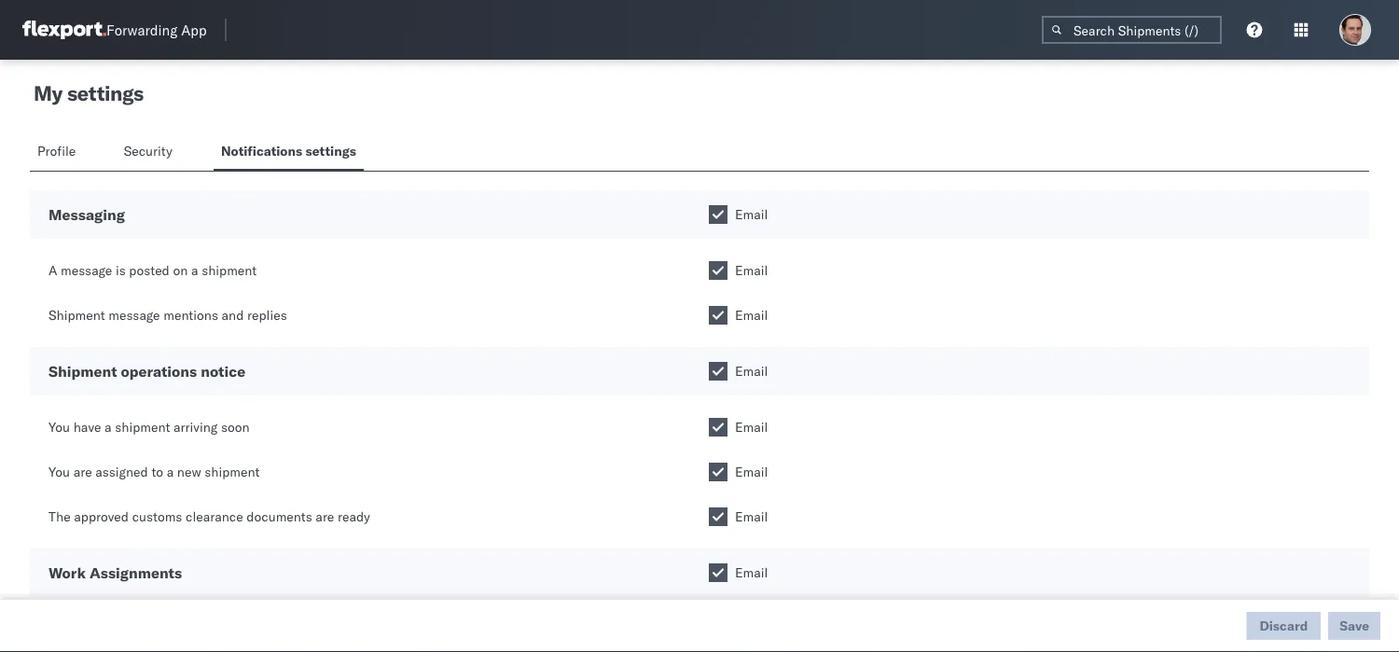 Task type: vqa. For each thing, say whether or not it's contained in the screenshot.
middle at
no



Task type: locate. For each thing, give the bounding box(es) containing it.
email for customs
[[735, 509, 768, 525]]

is
[[116, 262, 126, 279]]

work assignments
[[49, 564, 182, 582]]

4 email from the top
[[735, 363, 768, 379]]

email for assigned
[[735, 464, 768, 480]]

approved
[[74, 509, 129, 525]]

2 vertical spatial a
[[167, 464, 174, 480]]

the
[[49, 509, 71, 525]]

you have a shipment arriving soon
[[49, 419, 250, 435]]

1 horizontal spatial are
[[316, 509, 334, 525]]

1 shipment from the top
[[49, 307, 105, 323]]

message down the is
[[109, 307, 160, 323]]

2 horizontal spatial a
[[191, 262, 198, 279]]

are left assigned
[[73, 464, 92, 480]]

documents
[[247, 509, 312, 525]]

security
[[124, 143, 173, 159]]

soon
[[221, 419, 250, 435]]

0 horizontal spatial a
[[105, 419, 112, 435]]

6 email from the top
[[735, 464, 768, 480]]

message right 'a'
[[61, 262, 112, 279]]

new
[[177, 464, 201, 480]]

1 vertical spatial a
[[105, 419, 112, 435]]

on
[[173, 262, 188, 279]]

2 you from the top
[[49, 464, 70, 480]]

shipment up you are assigned to a new shipment
[[115, 419, 170, 435]]

message for a
[[61, 262, 112, 279]]

the approved customs clearance documents are ready
[[49, 509, 370, 525]]

2 shipment from the top
[[49, 362, 117, 381]]

a right on
[[191, 262, 198, 279]]

1 horizontal spatial settings
[[306, 143, 356, 159]]

1 vertical spatial you
[[49, 464, 70, 480]]

are left ready
[[316, 509, 334, 525]]

0 vertical spatial shipment
[[49, 307, 105, 323]]

notice
[[201, 362, 246, 381]]

2 email from the top
[[735, 262, 768, 279]]

None checkbox
[[709, 261, 728, 280], [709, 362, 728, 381], [709, 418, 728, 437], [709, 564, 728, 582], [709, 261, 728, 280], [709, 362, 728, 381], [709, 418, 728, 437], [709, 564, 728, 582]]

5 email from the top
[[735, 419, 768, 435]]

settings
[[67, 80, 143, 106], [306, 143, 356, 159]]

3 email from the top
[[735, 307, 768, 323]]

0 vertical spatial settings
[[67, 80, 143, 106]]

1 vertical spatial are
[[316, 509, 334, 525]]

0 vertical spatial you
[[49, 419, 70, 435]]

shipment up the and
[[202, 262, 257, 279]]

1 vertical spatial settings
[[306, 143, 356, 159]]

you
[[49, 419, 70, 435], [49, 464, 70, 480]]

0 vertical spatial shipment
[[202, 262, 257, 279]]

1 vertical spatial shipment
[[49, 362, 117, 381]]

a right the to
[[167, 464, 174, 480]]

shipment message mentions and replies
[[49, 307, 287, 323]]

profile button
[[30, 134, 86, 171]]

2 vertical spatial shipment
[[205, 464, 260, 480]]

have
[[73, 419, 101, 435]]

shipment up have
[[49, 362, 117, 381]]

shipment
[[202, 262, 257, 279], [115, 419, 170, 435], [205, 464, 260, 480]]

shipment right the new
[[205, 464, 260, 480]]

shipment down 'a'
[[49, 307, 105, 323]]

security button
[[116, 134, 184, 171]]

a
[[191, 262, 198, 279], [105, 419, 112, 435], [167, 464, 174, 480]]

messaging
[[49, 205, 125, 224]]

0 vertical spatial message
[[61, 262, 112, 279]]

0 vertical spatial are
[[73, 464, 92, 480]]

message
[[61, 262, 112, 279], [109, 307, 160, 323]]

are
[[73, 464, 92, 480], [316, 509, 334, 525]]

8 email from the top
[[735, 565, 768, 581]]

1 horizontal spatial a
[[167, 464, 174, 480]]

email for mentions
[[735, 307, 768, 323]]

notifications
[[221, 143, 302, 159]]

None checkbox
[[709, 205, 728, 224], [709, 306, 728, 325], [709, 463, 728, 482], [709, 508, 728, 526], [709, 205, 728, 224], [709, 306, 728, 325], [709, 463, 728, 482], [709, 508, 728, 526]]

shipment
[[49, 307, 105, 323], [49, 362, 117, 381]]

email
[[735, 206, 768, 223], [735, 262, 768, 279], [735, 307, 768, 323], [735, 363, 768, 379], [735, 419, 768, 435], [735, 464, 768, 480], [735, 509, 768, 525], [735, 565, 768, 581]]

a right have
[[105, 419, 112, 435]]

posted
[[129, 262, 170, 279]]

a
[[49, 262, 57, 279]]

1 you from the top
[[49, 419, 70, 435]]

and
[[222, 307, 244, 323]]

settings inside "notifications settings" "button"
[[306, 143, 356, 159]]

arriving
[[174, 419, 218, 435]]

you up the
[[49, 464, 70, 480]]

settings right the my
[[67, 80, 143, 106]]

email for notice
[[735, 363, 768, 379]]

forwarding app link
[[22, 21, 207, 39]]

7 email from the top
[[735, 509, 768, 525]]

0 horizontal spatial settings
[[67, 80, 143, 106]]

settings right notifications
[[306, 143, 356, 159]]

1 vertical spatial message
[[109, 307, 160, 323]]

assignments
[[90, 564, 182, 582]]

you left have
[[49, 419, 70, 435]]



Task type: describe. For each thing, give the bounding box(es) containing it.
shipment for shipment message mentions and replies
[[49, 307, 105, 323]]

replies
[[247, 307, 287, 323]]

my
[[34, 80, 62, 106]]

1 email from the top
[[735, 206, 768, 223]]

you are assigned to a new shipment
[[49, 464, 260, 480]]

you for you are assigned to a new shipment
[[49, 464, 70, 480]]

work
[[49, 564, 86, 582]]

customs
[[132, 509, 182, 525]]

0 horizontal spatial are
[[73, 464, 92, 480]]

email for a
[[735, 419, 768, 435]]

operations
[[121, 362, 197, 381]]

message for shipment
[[109, 307, 160, 323]]

assigned
[[95, 464, 148, 480]]

you for you have a shipment arriving soon
[[49, 419, 70, 435]]

shipment operations notice
[[49, 362, 246, 381]]

forwarding app
[[106, 21, 207, 39]]

shipment for a
[[202, 262, 257, 279]]

shipment for new
[[205, 464, 260, 480]]

clearance
[[186, 509, 243, 525]]

app
[[181, 21, 207, 39]]

a message is posted on a shipment
[[49, 262, 257, 279]]

settings for notifications settings
[[306, 143, 356, 159]]

notifications settings button
[[214, 134, 364, 171]]

my settings
[[34, 80, 143, 106]]

settings for my settings
[[67, 80, 143, 106]]

shipment for shipment operations notice
[[49, 362, 117, 381]]

1 vertical spatial shipment
[[115, 419, 170, 435]]

0 vertical spatial a
[[191, 262, 198, 279]]

email for is
[[735, 262, 768, 279]]

profile
[[37, 143, 76, 159]]

notifications settings
[[221, 143, 356, 159]]

mentions
[[164, 307, 218, 323]]

forwarding
[[106, 21, 178, 39]]

Search Shipments (/) text field
[[1042, 16, 1223, 44]]

to
[[152, 464, 163, 480]]

ready
[[338, 509, 370, 525]]

flexport. image
[[22, 21, 106, 39]]



